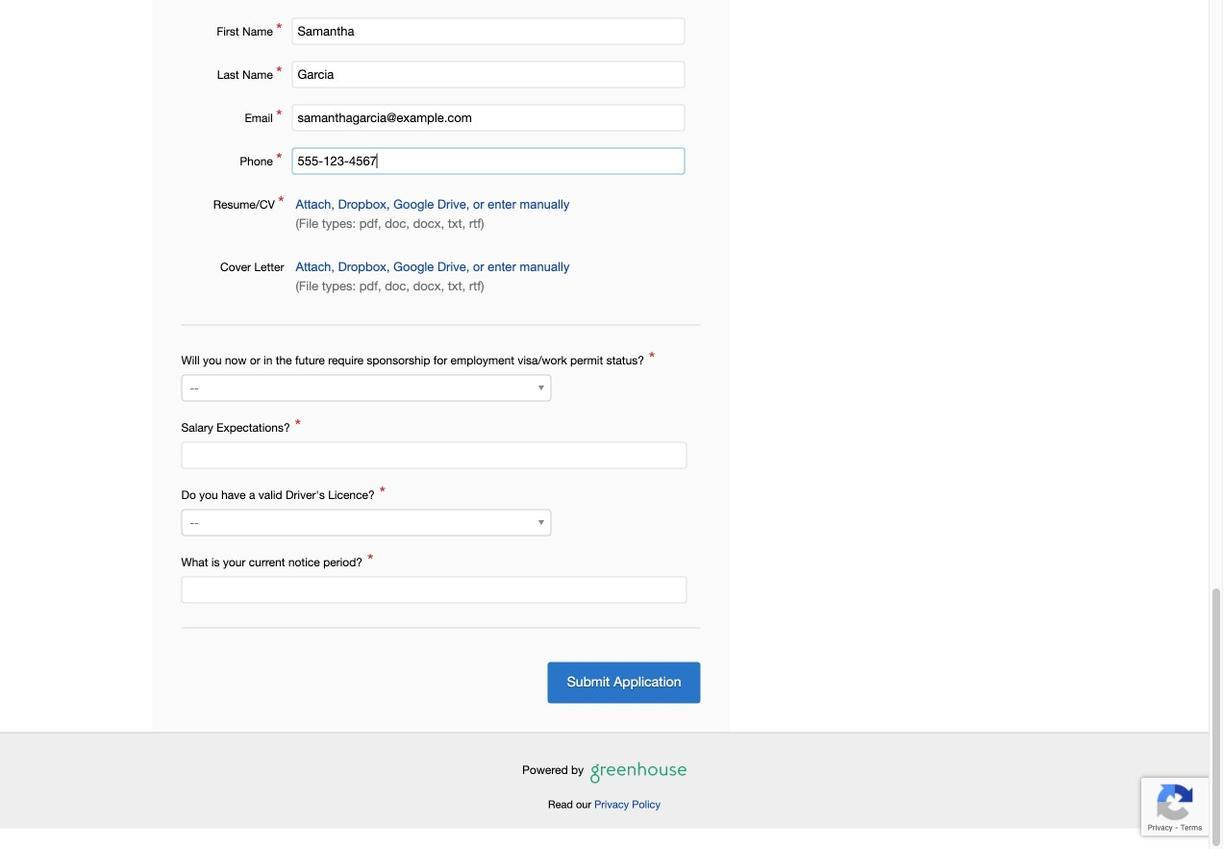 Task type: locate. For each thing, give the bounding box(es) containing it.
None button
[[548, 662, 701, 704]]

greenhouse logo image
[[591, 758, 687, 787]]

None text field
[[292, 18, 685, 45], [292, 61, 685, 88], [292, 104, 685, 131], [292, 148, 685, 174], [181, 442, 687, 469], [181, 577, 687, 604], [292, 18, 685, 45], [292, 61, 685, 88], [292, 104, 685, 131], [292, 148, 685, 174], [181, 442, 687, 469], [181, 577, 687, 604]]



Task type: vqa. For each thing, say whether or not it's contained in the screenshot.
Education End Year text box
no



